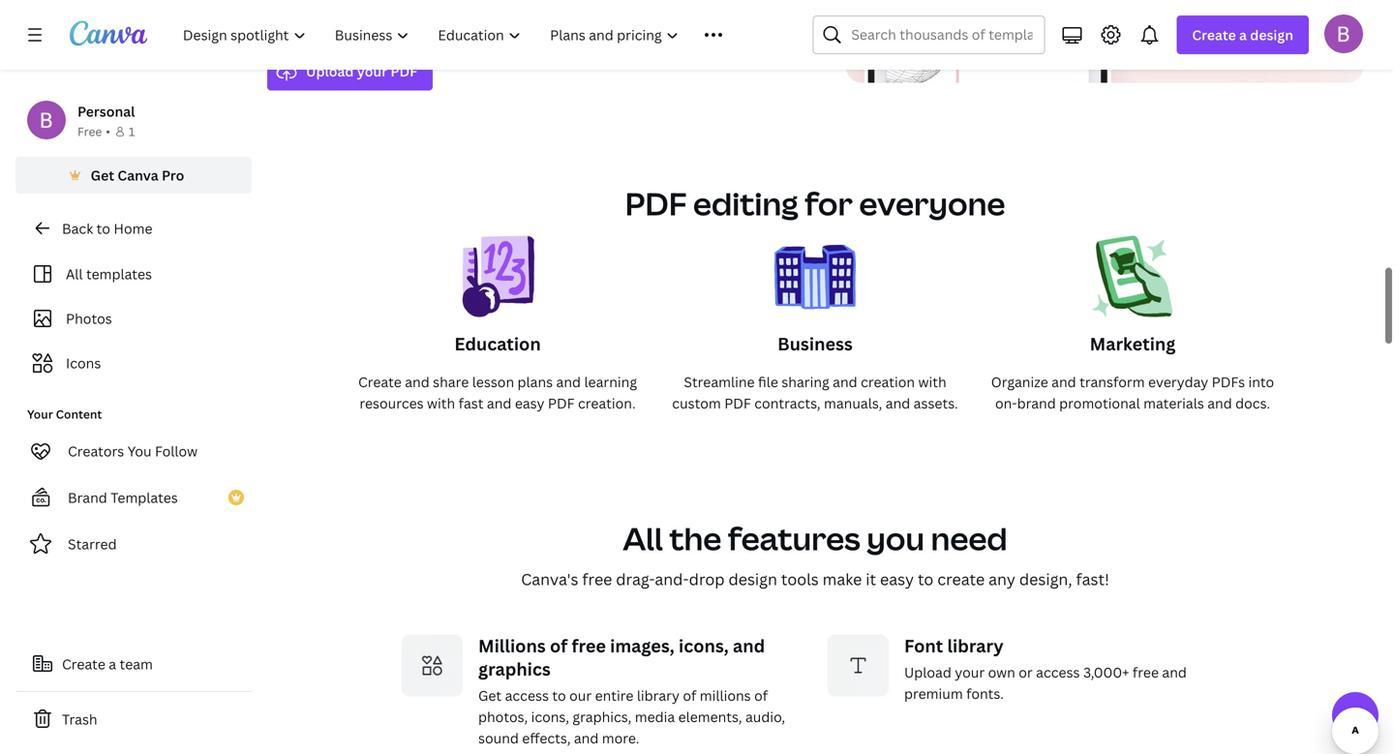 Task type: describe. For each thing, give the bounding box(es) containing it.
•
[[106, 123, 110, 139]]

and down the creation
[[886, 394, 910, 412]]

file
[[758, 373, 778, 391]]

materials
[[1144, 394, 1204, 412]]

create a team button
[[15, 645, 252, 684]]

tools
[[781, 569, 819, 589]]

docs.
[[1236, 394, 1270, 412]]

back to home
[[62, 219, 152, 238]]

promotional
[[1059, 394, 1140, 412]]

create and share lesson plans and learning resources with fast and easy pdf creation.
[[358, 373, 637, 412]]

all for the
[[623, 517, 663, 559]]

pdf editing for everyone
[[625, 182, 1005, 224]]

icons
[[66, 354, 101, 372]]

your inside button
[[357, 62, 387, 80]]

business image
[[775, 236, 856, 332]]

canva's
[[521, 569, 578, 589]]

upload inside font library upload your own or access 3,000+ free and premium fonts.
[[904, 663, 952, 681]]

free inside "millions of free images, icons, and graphics get access to our entire library of millions of photos, icons, graphics, media elements, audio, sound effects, and more."
[[572, 634, 606, 658]]

access inside "millions of free images, icons, and graphics get access to our entire library of millions of photos, icons, graphics, media elements, audio, sound effects, and more."
[[505, 686, 549, 705]]

team
[[120, 655, 153, 673]]

get canva pro button
[[15, 157, 252, 194]]

custom
[[672, 394, 721, 412]]

Search search field
[[851, 16, 1033, 53]]

organize
[[991, 373, 1048, 391]]

and up millions
[[733, 634, 765, 658]]

sharing
[[782, 373, 830, 391]]

education image
[[457, 236, 538, 332]]

canva
[[118, 166, 158, 184]]

creators
[[68, 442, 124, 460]]

more.
[[602, 729, 639, 747]]

trash link
[[15, 700, 252, 739]]

millions
[[478, 634, 546, 658]]

photos,
[[478, 708, 528, 726]]

any
[[989, 569, 1016, 589]]

you
[[128, 442, 152, 460]]

create a design
[[1192, 26, 1294, 44]]

free inside font library upload your own or access 3,000+ free and premium fonts.
[[1133, 663, 1159, 681]]

get canva pro
[[91, 166, 184, 184]]

to inside the back to home link
[[96, 219, 110, 238]]

get inside "millions of free images, icons, and graphics get access to our entire library of millions of photos, icons, graphics, media elements, audio, sound effects, and more."
[[478, 686, 502, 705]]

starred
[[68, 535, 117, 553]]

sound
[[478, 729, 519, 747]]

for
[[805, 182, 853, 224]]

design inside dropdown button
[[1250, 26, 1294, 44]]

share
[[433, 373, 469, 391]]

resources
[[360, 394, 424, 412]]

and down lesson
[[487, 394, 512, 412]]

premium
[[904, 684, 963, 703]]

design inside "all the features you need canva's free drag-and-drop design tools make it easy to create any design, fast!"
[[729, 569, 777, 589]]

1 horizontal spatial of
[[683, 686, 697, 705]]

audio,
[[746, 708, 785, 726]]

on-
[[995, 394, 1017, 412]]

create a design button
[[1177, 15, 1309, 54]]

back
[[62, 219, 93, 238]]

graphics
[[478, 657, 551, 681]]

or
[[1019, 663, 1033, 681]]

it
[[866, 569, 876, 589]]

font library image
[[827, 634, 889, 696]]

with inside the streamline file sharing and creation with custom pdf contracts, manuals, and assets.
[[918, 373, 947, 391]]

templates
[[111, 488, 178, 507]]

streamline file sharing and creation with custom pdf contracts, manuals, and assets.
[[672, 373, 958, 412]]

learning
[[584, 373, 637, 391]]

creators you follow link
[[15, 432, 252, 471]]

transform
[[1080, 373, 1145, 391]]

font library upload your own or access 3,000+ free and premium fonts.
[[904, 634, 1187, 703]]

assets.
[[914, 394, 958, 412]]

millions of free images, icons, and graphics get access to our entire library of millions of photos, icons, graphics, media elements, audio, sound effects, and more.
[[478, 634, 785, 747]]

your inside font library upload your own or access 3,000+ free and premium fonts.
[[955, 663, 985, 681]]

fast
[[459, 394, 484, 412]]

the
[[669, 517, 722, 559]]

upload your pdf button
[[267, 52, 433, 90]]

business
[[778, 332, 853, 356]]

all templates
[[66, 265, 152, 283]]

with inside create and share lesson plans and learning resources with fast and easy pdf creation.
[[427, 394, 455, 412]]

creators you follow
[[68, 442, 198, 460]]

plans
[[518, 373, 553, 391]]

trash
[[62, 710, 97, 729]]

font
[[904, 634, 943, 658]]

photos link
[[27, 300, 240, 337]]

library inside "millions of free images, icons, and graphics get access to our entire library of millions of photos, icons, graphics, media elements, audio, sound effects, and more."
[[637, 686, 680, 705]]

creation
[[861, 373, 915, 391]]

contracts,
[[755, 394, 821, 412]]

2 horizontal spatial of
[[754, 686, 768, 705]]

0 horizontal spatial of
[[550, 634, 568, 658]]

all templates link
[[27, 256, 240, 292]]

marketing
[[1090, 332, 1176, 356]]

images,
[[610, 634, 675, 658]]

everyday
[[1148, 373, 1209, 391]]

free inside "all the features you need canva's free drag-and-drop design tools make it easy to create any design, fast!"
[[582, 569, 612, 589]]

manuals,
[[824, 394, 882, 412]]

organize and transform everyday pdfs into on-brand promotional materials and docs.
[[991, 373, 1274, 412]]

back to home link
[[15, 209, 252, 248]]

0 horizontal spatial icons,
[[531, 708, 569, 726]]

design,
[[1019, 569, 1072, 589]]

create for create and share lesson plans and learning resources with fast and easy pdf creation.
[[358, 373, 402, 391]]

drag-
[[616, 569, 655, 589]]

pdfs
[[1212, 373, 1245, 391]]

media
[[635, 708, 675, 726]]

you
[[867, 517, 925, 559]]



Task type: locate. For each thing, give the bounding box(es) containing it.
0 horizontal spatial design
[[729, 569, 777, 589]]

0 horizontal spatial create
[[62, 655, 105, 673]]

fonts.
[[966, 684, 1004, 703]]

create for create a team
[[62, 655, 105, 673]]

1 horizontal spatial access
[[1036, 663, 1080, 681]]

and down graphics,
[[574, 729, 599, 747]]

all
[[66, 265, 83, 283], [623, 517, 663, 559]]

and right 3,000+
[[1162, 663, 1187, 681]]

0 horizontal spatial to
[[96, 219, 110, 238]]

millions of free images, icons, and graphics image
[[401, 634, 463, 696]]

editing
[[693, 182, 799, 224]]

0 horizontal spatial a
[[109, 655, 116, 673]]

1 vertical spatial get
[[478, 686, 502, 705]]

starred link
[[15, 525, 252, 564]]

1 horizontal spatial library
[[947, 634, 1004, 658]]

upload inside button
[[306, 62, 354, 80]]

free •
[[77, 123, 110, 139]]

your
[[357, 62, 387, 80], [955, 663, 985, 681]]

pdf
[[391, 62, 417, 80], [625, 182, 687, 224], [548, 394, 575, 412], [724, 394, 751, 412]]

pdf inside 'upload your pdf' button
[[391, 62, 417, 80]]

create
[[938, 569, 985, 589]]

1 vertical spatial library
[[637, 686, 680, 705]]

access inside font library upload your own or access 3,000+ free and premium fonts.
[[1036, 663, 1080, 681]]

0 horizontal spatial easy
[[515, 394, 545, 412]]

easy right the it
[[880, 569, 914, 589]]

bob builder image
[[1325, 14, 1363, 53]]

0 horizontal spatial get
[[91, 166, 114, 184]]

create
[[1192, 26, 1236, 44], [358, 373, 402, 391], [62, 655, 105, 673]]

all left templates
[[66, 265, 83, 283]]

1 vertical spatial access
[[505, 686, 549, 705]]

fast!
[[1076, 569, 1110, 589]]

pro
[[162, 166, 184, 184]]

lesson
[[472, 373, 514, 391]]

all the features you need canva's free drag-and-drop design tools make it easy to create any design, fast!
[[521, 517, 1110, 589]]

streamline
[[684, 373, 755, 391]]

1 vertical spatial easy
[[880, 569, 914, 589]]

to left our
[[552, 686, 566, 705]]

1 vertical spatial a
[[109, 655, 116, 673]]

access
[[1036, 663, 1080, 681], [505, 686, 549, 705]]

0 horizontal spatial all
[[66, 265, 83, 283]]

photos
[[66, 309, 112, 328]]

access down 'graphics'
[[505, 686, 549, 705]]

create inside button
[[62, 655, 105, 673]]

0 vertical spatial create
[[1192, 26, 1236, 44]]

1 vertical spatial create
[[358, 373, 402, 391]]

free left drag- at the bottom of page
[[582, 569, 612, 589]]

everyone
[[859, 182, 1005, 224]]

library up media
[[637, 686, 680, 705]]

icons, up millions
[[679, 634, 729, 658]]

drop
[[689, 569, 725, 589]]

content
[[56, 406, 102, 422]]

get up photos,
[[478, 686, 502, 705]]

2 horizontal spatial create
[[1192, 26, 1236, 44]]

home
[[114, 219, 152, 238]]

icons link
[[27, 345, 240, 381]]

free
[[77, 123, 102, 139]]

easy inside create and share lesson plans and learning resources with fast and easy pdf creation.
[[515, 394, 545, 412]]

library inside font library upload your own or access 3,000+ free and premium fonts.
[[947, 634, 1004, 658]]

1 horizontal spatial upload
[[904, 663, 952, 681]]

create a team
[[62, 655, 153, 673]]

templates
[[86, 265, 152, 283]]

1 horizontal spatial get
[[478, 686, 502, 705]]

entire
[[595, 686, 634, 705]]

and inside font library upload your own or access 3,000+ free and premium fonts.
[[1162, 663, 1187, 681]]

get inside button
[[91, 166, 114, 184]]

into
[[1249, 373, 1274, 391]]

design left bob builder image
[[1250, 26, 1294, 44]]

0 horizontal spatial access
[[505, 686, 549, 705]]

1 vertical spatial icons,
[[531, 708, 569, 726]]

graphics,
[[573, 708, 632, 726]]

upload your pdf
[[306, 62, 417, 80]]

to inside "millions of free images, icons, and graphics get access to our entire library of millions of photos, icons, graphics, media elements, audio, sound effects, and more."
[[552, 686, 566, 705]]

with up assets.
[[918, 373, 947, 391]]

to inside "all the features you need canva's free drag-and-drop design tools make it easy to create any design, fast!"
[[918, 569, 934, 589]]

2 horizontal spatial to
[[918, 569, 934, 589]]

0 vertical spatial with
[[918, 373, 947, 391]]

pdf inside the streamline file sharing and creation with custom pdf contracts, manuals, and assets.
[[724, 394, 751, 412]]

2 vertical spatial create
[[62, 655, 105, 673]]

a for design
[[1239, 26, 1247, 44]]

to left create
[[918, 569, 934, 589]]

2 vertical spatial to
[[552, 686, 566, 705]]

0 vertical spatial easy
[[515, 394, 545, 412]]

your content
[[27, 406, 102, 422]]

make
[[823, 569, 862, 589]]

free up our
[[572, 634, 606, 658]]

create inside create and share lesson plans and learning resources with fast and easy pdf creation.
[[358, 373, 402, 391]]

0 horizontal spatial with
[[427, 394, 455, 412]]

and down pdfs
[[1208, 394, 1232, 412]]

free right 3,000+
[[1133, 663, 1159, 681]]

own
[[988, 663, 1016, 681]]

brand
[[68, 488, 107, 507]]

of right millions
[[550, 634, 568, 658]]

easy inside "all the features you need canva's free drag-and-drop design tools make it easy to create any design, fast!"
[[880, 569, 914, 589]]

0 vertical spatial upload
[[306, 62, 354, 80]]

access right or in the bottom right of the page
[[1036, 663, 1080, 681]]

1 vertical spatial all
[[623, 517, 663, 559]]

3,000+
[[1083, 663, 1129, 681]]

1 horizontal spatial create
[[358, 373, 402, 391]]

free
[[582, 569, 612, 589], [572, 634, 606, 658], [1133, 663, 1159, 681]]

a inside dropdown button
[[1239, 26, 1247, 44]]

brand templates
[[68, 488, 178, 507]]

follow
[[155, 442, 198, 460]]

with down 'share'
[[427, 394, 455, 412]]

and-
[[655, 569, 689, 589]]

1 horizontal spatial icons,
[[679, 634, 729, 658]]

to
[[96, 219, 110, 238], [918, 569, 934, 589], [552, 686, 566, 705]]

1 horizontal spatial design
[[1250, 26, 1294, 44]]

and up resources
[[405, 373, 430, 391]]

our
[[569, 686, 592, 705]]

upload
[[306, 62, 354, 80], [904, 663, 952, 681]]

easy down plans
[[515, 394, 545, 412]]

and
[[405, 373, 430, 391], [556, 373, 581, 391], [833, 373, 858, 391], [1052, 373, 1076, 391], [487, 394, 512, 412], [886, 394, 910, 412], [1208, 394, 1232, 412], [733, 634, 765, 658], [1162, 663, 1187, 681], [574, 729, 599, 747]]

0 horizontal spatial upload
[[306, 62, 354, 80]]

create inside dropdown button
[[1192, 26, 1236, 44]]

0 vertical spatial icons,
[[679, 634, 729, 658]]

0 vertical spatial to
[[96, 219, 110, 238]]

features
[[728, 517, 861, 559]]

library up the 'own'
[[947, 634, 1004, 658]]

0 vertical spatial library
[[947, 634, 1004, 658]]

marketing image
[[1092, 236, 1174, 332]]

all for templates
[[66, 265, 83, 283]]

a inside button
[[109, 655, 116, 673]]

creation.
[[578, 394, 636, 412]]

0 vertical spatial free
[[582, 569, 612, 589]]

0 vertical spatial all
[[66, 265, 83, 283]]

brand templates link
[[15, 478, 252, 517]]

1 horizontal spatial all
[[623, 517, 663, 559]]

1 horizontal spatial to
[[552, 686, 566, 705]]

0 vertical spatial your
[[357, 62, 387, 80]]

all inside "all the features you need canva's free drag-and-drop design tools make it easy to create any design, fast!"
[[623, 517, 663, 559]]

effects,
[[522, 729, 571, 747]]

0 vertical spatial a
[[1239, 26, 1247, 44]]

icons, up effects,
[[531, 708, 569, 726]]

top level navigation element
[[170, 15, 766, 54], [170, 15, 766, 54]]

brand
[[1017, 394, 1056, 412]]

1 vertical spatial your
[[955, 663, 985, 681]]

and right plans
[[556, 373, 581, 391]]

pdf inside create and share lesson plans and learning resources with fast and easy pdf creation.
[[548, 394, 575, 412]]

your
[[27, 406, 53, 422]]

0 vertical spatial design
[[1250, 26, 1294, 44]]

1 vertical spatial free
[[572, 634, 606, 658]]

0 horizontal spatial library
[[637, 686, 680, 705]]

of up the 'elements,'
[[683, 686, 697, 705]]

0 vertical spatial get
[[91, 166, 114, 184]]

to right back
[[96, 219, 110, 238]]

a for team
[[109, 655, 116, 673]]

create for create a design
[[1192, 26, 1236, 44]]

millions
[[700, 686, 751, 705]]

of up audio,
[[754, 686, 768, 705]]

1 horizontal spatial with
[[918, 373, 947, 391]]

1 vertical spatial to
[[918, 569, 934, 589]]

education
[[454, 332, 541, 356]]

1
[[129, 123, 135, 139]]

design
[[1250, 26, 1294, 44], [729, 569, 777, 589]]

1 vertical spatial upload
[[904, 663, 952, 681]]

personal
[[77, 102, 135, 121]]

1 horizontal spatial your
[[955, 663, 985, 681]]

2 vertical spatial free
[[1133, 663, 1159, 681]]

0 horizontal spatial your
[[357, 62, 387, 80]]

1 horizontal spatial a
[[1239, 26, 1247, 44]]

design right drop
[[729, 569, 777, 589]]

1 horizontal spatial easy
[[880, 569, 914, 589]]

get
[[91, 166, 114, 184], [478, 686, 502, 705]]

None search field
[[813, 15, 1045, 54]]

1 vertical spatial design
[[729, 569, 777, 589]]

1 vertical spatial with
[[427, 394, 455, 412]]

and up manuals,
[[833, 373, 858, 391]]

library
[[947, 634, 1004, 658], [637, 686, 680, 705]]

0 vertical spatial access
[[1036, 663, 1080, 681]]

with
[[918, 373, 947, 391], [427, 394, 455, 412]]

and up brand
[[1052, 373, 1076, 391]]

all up drag- at the bottom of page
[[623, 517, 663, 559]]

get left the canva
[[91, 166, 114, 184]]



Task type: vqa. For each thing, say whether or not it's contained in the screenshot.
project overview docs banner in light green blue vibrant professional style group
no



